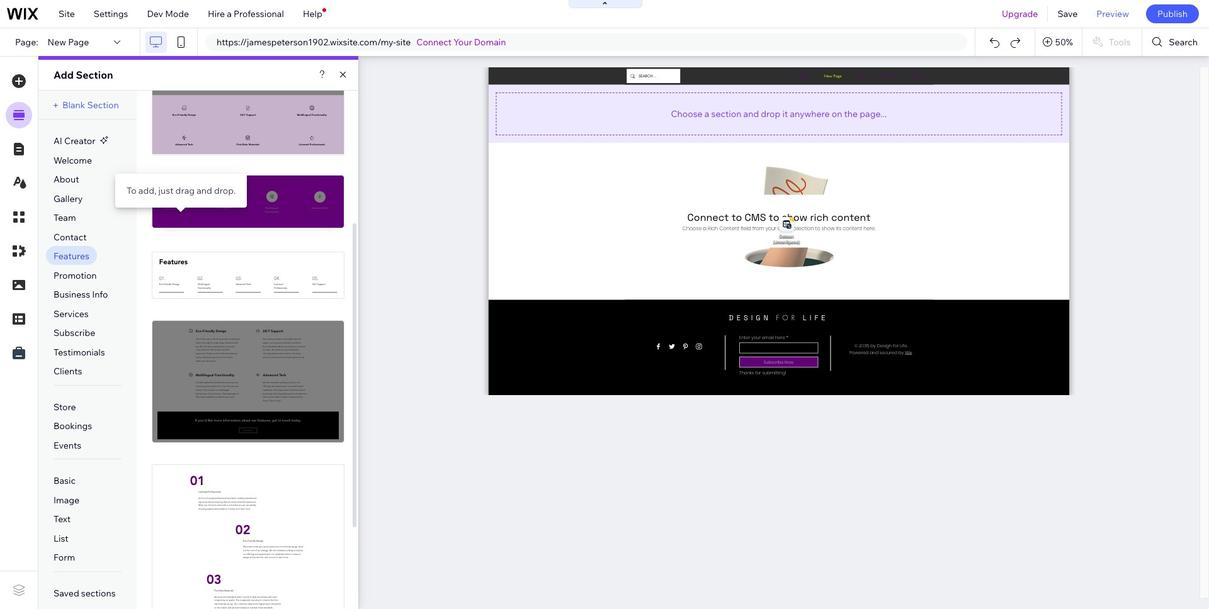 Task type: locate. For each thing, give the bounding box(es) containing it.
saved sections
[[54, 588, 116, 600]]

and left drop
[[744, 108, 759, 119]]

drag
[[176, 185, 195, 197]]

business info
[[54, 289, 108, 301]]

and right 'drag'
[[197, 185, 212, 197]]

page...
[[860, 108, 887, 119]]

section right blank
[[87, 100, 119, 111]]

help
[[303, 8, 322, 20]]

section up blank section
[[76, 69, 113, 81]]

0 horizontal spatial and
[[197, 185, 212, 197]]

https://jamespeterson1902.wixsite.com/my-
[[217, 37, 396, 48]]

anywhere
[[790, 108, 830, 119]]

settings
[[94, 8, 128, 20]]

drop
[[761, 108, 781, 119]]

bookings
[[54, 421, 92, 432]]

professional
[[234, 8, 284, 20]]

section
[[712, 108, 742, 119]]

drop.
[[214, 185, 236, 197]]

a right hire
[[227, 8, 232, 20]]

blank section
[[62, 100, 119, 111]]

1 vertical spatial a
[[705, 108, 710, 119]]

choose a section and drop it anywhere on the page...
[[671, 108, 887, 119]]

site
[[59, 8, 75, 20]]

testimonials
[[54, 347, 105, 358]]

1 vertical spatial section
[[87, 100, 119, 111]]

0 vertical spatial a
[[227, 8, 232, 20]]

a
[[227, 8, 232, 20], [705, 108, 710, 119]]

list
[[54, 534, 68, 545]]

blank
[[62, 100, 85, 111]]

ai creator
[[54, 135, 95, 147]]

saved
[[54, 588, 79, 600]]

team
[[54, 212, 76, 224]]

preview button
[[1088, 0, 1139, 28]]

and
[[744, 108, 759, 119], [197, 185, 212, 197]]

50%
[[1056, 37, 1074, 48]]

add
[[54, 69, 74, 81]]

dev
[[147, 8, 163, 20]]

new
[[48, 37, 66, 48]]

contact
[[54, 232, 87, 243]]

1 horizontal spatial and
[[744, 108, 759, 119]]

0 vertical spatial and
[[744, 108, 759, 119]]

a left section
[[705, 108, 710, 119]]

1 horizontal spatial a
[[705, 108, 710, 119]]

site
[[396, 37, 411, 48]]

basic
[[54, 476, 76, 487]]

hire a professional
[[208, 8, 284, 20]]

0 horizontal spatial a
[[227, 8, 232, 20]]

events
[[54, 440, 81, 452]]

gallery
[[54, 193, 83, 204]]

0 vertical spatial section
[[76, 69, 113, 81]]

dev mode
[[147, 8, 189, 20]]

search
[[1170, 37, 1198, 48]]

new page
[[48, 37, 89, 48]]

section
[[76, 69, 113, 81], [87, 100, 119, 111]]

save button
[[1049, 0, 1088, 28]]

the
[[845, 108, 858, 119]]

info
[[92, 289, 108, 301]]

mode
[[165, 8, 189, 20]]

a for professional
[[227, 8, 232, 20]]

connect
[[417, 37, 452, 48]]

form
[[54, 553, 75, 564]]



Task type: vqa. For each thing, say whether or not it's contained in the screenshot.
Basic at bottom
yes



Task type: describe. For each thing, give the bounding box(es) containing it.
add section
[[54, 69, 113, 81]]

just
[[159, 185, 174, 197]]

hire
[[208, 8, 225, 20]]

promotion
[[54, 270, 97, 281]]

clients
[[54, 366, 82, 378]]

50% button
[[1036, 28, 1082, 56]]

tools button
[[1083, 28, 1143, 56]]

publish
[[1158, 8, 1188, 20]]

it
[[783, 108, 788, 119]]

text
[[54, 514, 71, 526]]

save
[[1058, 8, 1078, 20]]

add,
[[139, 185, 157, 197]]

business
[[54, 289, 90, 301]]

https://jamespeterson1902.wixsite.com/my-site connect your domain
[[217, 37, 506, 48]]

services
[[54, 309, 89, 320]]

image
[[54, 495, 80, 506]]

preview
[[1097, 8, 1130, 20]]

creator
[[64, 135, 95, 147]]

to
[[127, 185, 137, 197]]

search button
[[1143, 28, 1210, 56]]

publish button
[[1147, 4, 1200, 23]]

tools
[[1110, 37, 1131, 48]]

upgrade
[[1002, 8, 1039, 20]]

on
[[832, 108, 843, 119]]

to add, just drag and drop.
[[127, 185, 236, 197]]

1 vertical spatial and
[[197, 185, 212, 197]]

about
[[54, 174, 79, 185]]

a for section
[[705, 108, 710, 119]]

your
[[454, 37, 472, 48]]

section for add section
[[76, 69, 113, 81]]

sections
[[81, 588, 116, 600]]

ai
[[54, 135, 62, 147]]

welcome
[[54, 155, 92, 166]]

section for blank section
[[87, 100, 119, 111]]

page
[[68, 37, 89, 48]]

store
[[54, 402, 76, 413]]

domain
[[474, 37, 506, 48]]

choose
[[671, 108, 703, 119]]

features
[[54, 251, 89, 262]]

subscribe
[[54, 328, 95, 339]]



